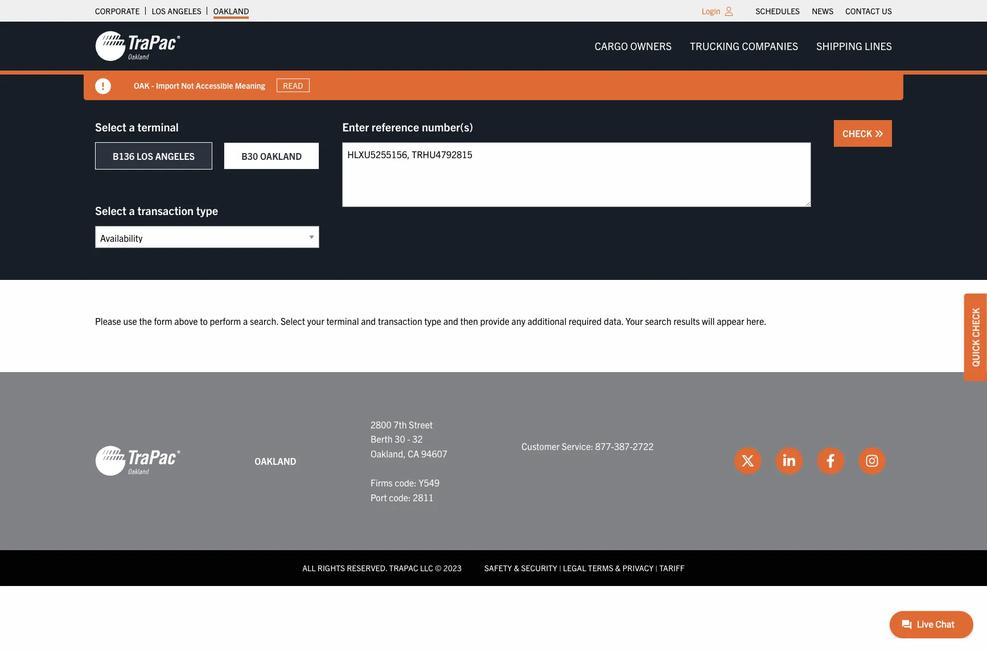 Task type: describe. For each thing, give the bounding box(es) containing it.
2722
[[633, 441, 654, 452]]

1 horizontal spatial check
[[971, 308, 982, 338]]

0 vertical spatial transaction
[[138, 203, 194, 218]]

1 | from the left
[[560, 564, 562, 574]]

perform
[[210, 316, 241, 327]]

contact us link
[[846, 3, 893, 19]]

0 vertical spatial code:
[[395, 477, 417, 489]]

quick check
[[971, 308, 982, 367]]

not
[[181, 80, 194, 90]]

search
[[646, 316, 672, 327]]

schedules
[[756, 6, 801, 16]]

- inside 2800 7th street berth 30 - 32 oakland, ca 94607
[[408, 434, 411, 445]]

legal terms & privacy link
[[564, 564, 654, 574]]

2 vertical spatial a
[[243, 316, 248, 327]]

quick check link
[[965, 294, 988, 382]]

0 vertical spatial angeles
[[168, 6, 202, 16]]

results
[[674, 316, 700, 327]]

meaning
[[235, 80, 265, 90]]

0 horizontal spatial type
[[196, 203, 218, 218]]

customer service: 877-387-2722
[[522, 441, 654, 452]]

search.
[[250, 316, 279, 327]]

safety & security | legal terms & privacy | tariff
[[485, 564, 685, 574]]

0 vertical spatial los
[[152, 6, 166, 16]]

to
[[200, 316, 208, 327]]

safety
[[485, 564, 512, 574]]

877-
[[596, 441, 615, 452]]

b30
[[242, 150, 258, 162]]

los angeles link
[[152, 3, 202, 19]]

rights
[[318, 564, 345, 574]]

los angeles
[[152, 6, 202, 16]]

1 vertical spatial type
[[425, 316, 442, 327]]

safety & security link
[[485, 564, 558, 574]]

news link
[[813, 3, 834, 19]]

1 vertical spatial code:
[[389, 492, 411, 503]]

corporate
[[95, 6, 140, 16]]

additional
[[528, 316, 567, 327]]

b136
[[113, 150, 135, 162]]

cargo owners
[[595, 39, 672, 52]]

oak
[[134, 80, 150, 90]]

select for select a transaction type
[[95, 203, 126, 218]]

select a terminal
[[95, 120, 179, 134]]

reference
[[372, 120, 420, 134]]

trucking companies
[[691, 39, 799, 52]]

1 and from the left
[[361, 316, 376, 327]]

light image
[[726, 7, 734, 16]]

footer containing 2800 7th street
[[0, 372, 988, 587]]

shipping lines
[[817, 39, 893, 52]]

firms
[[371, 477, 393, 489]]

tariff
[[660, 564, 685, 574]]

companies
[[743, 39, 799, 52]]

7th
[[394, 419, 407, 430]]

a for transaction
[[129, 203, 135, 218]]

import
[[156, 80, 179, 90]]

oakland,
[[371, 448, 406, 460]]

1 vertical spatial angeles
[[155, 150, 195, 162]]

security
[[522, 564, 558, 574]]

1 vertical spatial oakland
[[260, 150, 302, 162]]

number(s)
[[422, 120, 474, 134]]

llc
[[420, 564, 434, 574]]

news
[[813, 6, 834, 16]]

schedules link
[[756, 3, 801, 19]]

387-
[[615, 441, 633, 452]]

read
[[283, 80, 303, 91]]

provide
[[481, 316, 510, 327]]

trucking companies link
[[681, 35, 808, 58]]

berth
[[371, 434, 393, 445]]

2800
[[371, 419, 392, 430]]

y549
[[419, 477, 440, 489]]

oakland link
[[214, 3, 249, 19]]

32
[[413, 434, 423, 445]]

check inside button
[[843, 128, 875, 139]]

2 | from the left
[[656, 564, 658, 574]]

select for select a terminal
[[95, 120, 126, 134]]

here.
[[747, 316, 767, 327]]

terms
[[588, 564, 614, 574]]

a for terminal
[[129, 120, 135, 134]]

oakland inside 'footer'
[[255, 456, 297, 467]]

2800 7th street berth 30 - 32 oakland, ca 94607
[[371, 419, 448, 460]]

shipping lines link
[[808, 35, 902, 58]]

accessible
[[196, 80, 233, 90]]

port
[[371, 492, 387, 503]]

94607
[[422, 448, 448, 460]]

login link
[[702, 6, 721, 16]]



Task type: vqa. For each thing, say whether or not it's contained in the screenshot.
Companies
yes



Task type: locate. For each thing, give the bounding box(es) containing it.
1 & from the left
[[514, 564, 520, 574]]

will
[[703, 316, 715, 327]]

2811
[[413, 492, 434, 503]]

0 vertical spatial -
[[152, 80, 154, 90]]

- right oak
[[152, 80, 154, 90]]

use
[[123, 316, 137, 327]]

angeles
[[168, 6, 202, 16], [155, 150, 195, 162]]

service:
[[562, 441, 594, 452]]

menu bar containing cargo owners
[[586, 35, 902, 58]]

form
[[154, 316, 172, 327]]

0 vertical spatial oakland image
[[95, 30, 181, 62]]

los right b136
[[137, 150, 153, 162]]

0 vertical spatial check
[[843, 128, 875, 139]]

0 vertical spatial select
[[95, 120, 126, 134]]

legal
[[564, 564, 587, 574]]

trapac
[[389, 564, 419, 574]]

tariff link
[[660, 564, 685, 574]]

street
[[409, 419, 433, 430]]

0 horizontal spatial check
[[843, 128, 875, 139]]

contact us
[[846, 6, 893, 16]]

lines
[[865, 39, 893, 52]]

2 oakland image from the top
[[95, 446, 181, 478]]

the
[[139, 316, 152, 327]]

your
[[307, 316, 325, 327]]

0 vertical spatial terminal
[[138, 120, 179, 134]]

terminal
[[138, 120, 179, 134], [327, 316, 359, 327]]

0 horizontal spatial -
[[152, 80, 154, 90]]

all
[[303, 564, 316, 574]]

Enter reference number(s) text field
[[343, 142, 812, 207]]

shipping
[[817, 39, 863, 52]]

a left search.
[[243, 316, 248, 327]]

and right your
[[361, 316, 376, 327]]

|
[[560, 564, 562, 574], [656, 564, 658, 574]]

oakland image inside banner
[[95, 30, 181, 62]]

login
[[702, 6, 721, 16]]

select left your
[[281, 316, 305, 327]]

1 vertical spatial select
[[95, 203, 126, 218]]

oakland
[[214, 6, 249, 16], [260, 150, 302, 162], [255, 456, 297, 467]]

0 vertical spatial menu bar
[[750, 3, 899, 19]]

& right terms
[[616, 564, 621, 574]]

menu bar containing schedules
[[750, 3, 899, 19]]

©
[[435, 564, 442, 574]]

1 horizontal spatial -
[[408, 434, 411, 445]]

check
[[843, 128, 875, 139], [971, 308, 982, 338]]

1 horizontal spatial type
[[425, 316, 442, 327]]

read link
[[277, 79, 310, 92]]

your
[[626, 316, 644, 327]]

2 vertical spatial oakland
[[255, 456, 297, 467]]

trucking
[[691, 39, 740, 52]]

oakland image inside 'footer'
[[95, 446, 181, 478]]

banner containing cargo owners
[[0, 22, 988, 100]]

b30 oakland
[[242, 150, 302, 162]]

2 vertical spatial select
[[281, 316, 305, 327]]

code:
[[395, 477, 417, 489], [389, 492, 411, 503]]

banner
[[0, 22, 988, 100]]

quick
[[971, 340, 982, 367]]

contact
[[846, 6, 881, 16]]

1 vertical spatial menu bar
[[586, 35, 902, 58]]

1 vertical spatial oakland image
[[95, 446, 181, 478]]

2 and from the left
[[444, 316, 459, 327]]

corporate link
[[95, 3, 140, 19]]

select
[[95, 120, 126, 134], [95, 203, 126, 218], [281, 316, 305, 327]]

-
[[152, 80, 154, 90], [408, 434, 411, 445]]

and left then
[[444, 316, 459, 327]]

1 vertical spatial transaction
[[378, 316, 423, 327]]

a
[[129, 120, 135, 134], [129, 203, 135, 218], [243, 316, 248, 327]]

1 horizontal spatial &
[[616, 564, 621, 574]]

1 vertical spatial terminal
[[327, 316, 359, 327]]

2 & from the left
[[616, 564, 621, 574]]

select down b136
[[95, 203, 126, 218]]

angeles down select a terminal
[[155, 150, 195, 162]]

footer
[[0, 372, 988, 587]]

terminal right your
[[327, 316, 359, 327]]

0 vertical spatial oakland
[[214, 6, 249, 16]]

please
[[95, 316, 121, 327]]

data.
[[604, 316, 624, 327]]

| left legal
[[560, 564, 562, 574]]

0 vertical spatial type
[[196, 203, 218, 218]]

& right safety
[[514, 564, 520, 574]]

please use the form above to perform a search. select your terminal and transaction type and then provide any additional required data. your search results will appear here.
[[95, 316, 767, 327]]

enter
[[343, 120, 369, 134]]

us
[[883, 6, 893, 16]]

0 vertical spatial a
[[129, 120, 135, 134]]

1 horizontal spatial terminal
[[327, 316, 359, 327]]

customer
[[522, 441, 560, 452]]

then
[[461, 316, 479, 327]]

owners
[[631, 39, 672, 52]]

1 vertical spatial -
[[408, 434, 411, 445]]

any
[[512, 316, 526, 327]]

and
[[361, 316, 376, 327], [444, 316, 459, 327]]

0 horizontal spatial transaction
[[138, 203, 194, 218]]

cargo owners link
[[586, 35, 681, 58]]

select up b136
[[95, 120, 126, 134]]

| left tariff link
[[656, 564, 658, 574]]

menu bar up shipping
[[750, 3, 899, 19]]

cargo
[[595, 39, 629, 52]]

solid image
[[95, 79, 111, 95]]

firms code:  y549 port code:  2811
[[371, 477, 440, 503]]

code: up 2811
[[395, 477, 417, 489]]

terminal up b136 los angeles
[[138, 120, 179, 134]]

privacy
[[623, 564, 654, 574]]

type
[[196, 203, 218, 218], [425, 316, 442, 327]]

appear
[[717, 316, 745, 327]]

above
[[174, 316, 198, 327]]

&
[[514, 564, 520, 574], [616, 564, 621, 574]]

1 oakland image from the top
[[95, 30, 181, 62]]

0 horizontal spatial terminal
[[138, 120, 179, 134]]

oakland image for banner containing cargo owners
[[95, 30, 181, 62]]

1 horizontal spatial |
[[656, 564, 658, 574]]

0 horizontal spatial &
[[514, 564, 520, 574]]

30
[[395, 434, 405, 445]]

solid image
[[875, 129, 884, 138]]

los right corporate at the left top of page
[[152, 6, 166, 16]]

1 horizontal spatial and
[[444, 316, 459, 327]]

enter reference number(s)
[[343, 120, 474, 134]]

1 vertical spatial a
[[129, 203, 135, 218]]

a up b136
[[129, 120, 135, 134]]

angeles left oakland link
[[168, 6, 202, 16]]

0 horizontal spatial and
[[361, 316, 376, 327]]

1 vertical spatial los
[[137, 150, 153, 162]]

required
[[569, 316, 602, 327]]

b136 los angeles
[[113, 150, 195, 162]]

select a transaction type
[[95, 203, 218, 218]]

all rights reserved. trapac llc © 2023
[[303, 564, 462, 574]]

1 vertical spatial check
[[971, 308, 982, 338]]

menu bar down light icon
[[586, 35, 902, 58]]

menu bar
[[750, 3, 899, 19], [586, 35, 902, 58]]

oakland image
[[95, 30, 181, 62], [95, 446, 181, 478]]

1 horizontal spatial transaction
[[378, 316, 423, 327]]

oakland image for 'footer' containing 2800 7th street
[[95, 446, 181, 478]]

- right '30'
[[408, 434, 411, 445]]

0 horizontal spatial |
[[560, 564, 562, 574]]

check button
[[835, 120, 893, 147]]

code: right port
[[389, 492, 411, 503]]

a down b136
[[129, 203, 135, 218]]

reserved.
[[347, 564, 388, 574]]

ca
[[408, 448, 420, 460]]

2023
[[444, 564, 462, 574]]



